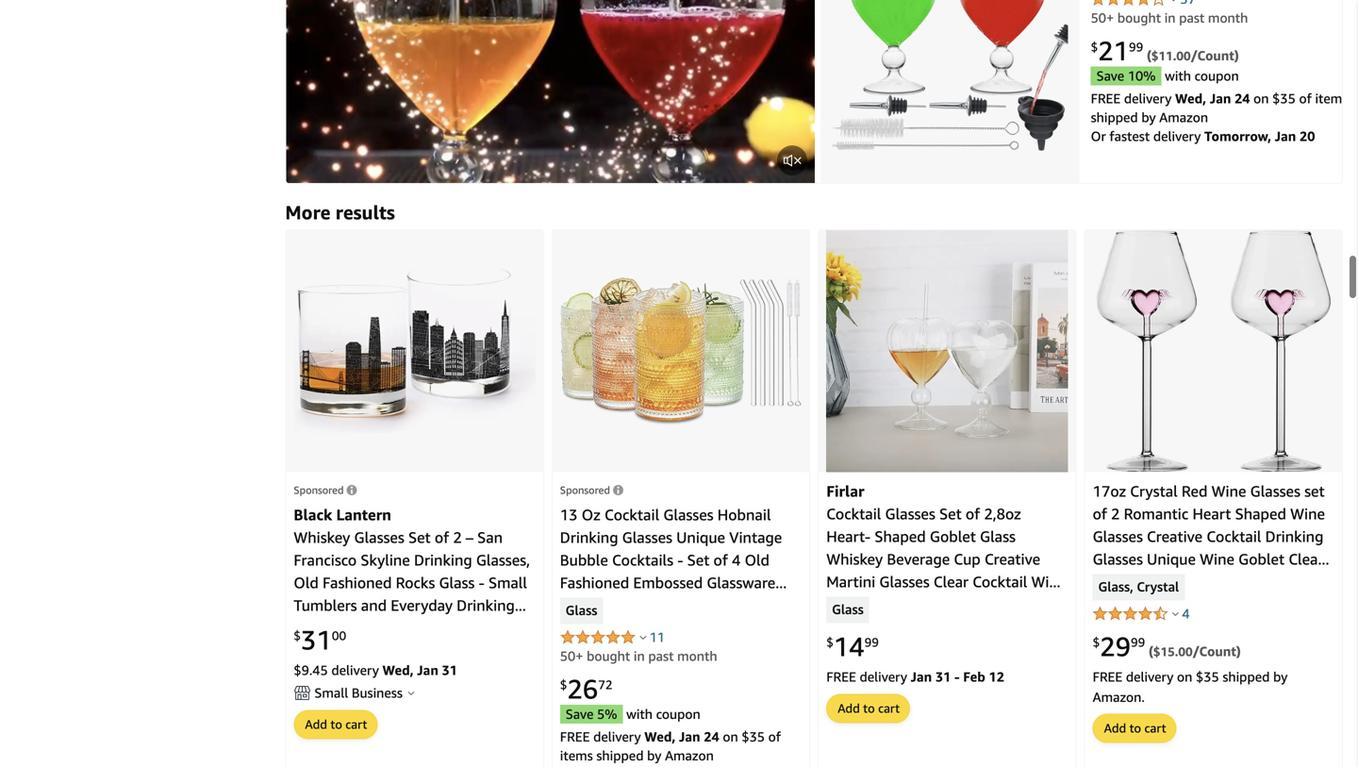 Task type: locate. For each thing, give the bounding box(es) containing it.
2 left –
[[453, 528, 462, 546]]

for
[[1170, 573, 1190, 591], [598, 596, 618, 614], [827, 618, 847, 636]]

sponsored for sponsored ad - 13 oz cocktail glasses hobnail drinking glasses unique vintage bubble cocktails - set of 4 old fashioned em... image
[[560, 484, 610, 496]]

2 horizontal spatial to
[[1130, 721, 1142, 736]]

0 horizontal spatial creative
[[985, 550, 1041, 568]]

0 vertical spatial 50+ bought in past month
[[1091, 10, 1249, 26]]

4
[[732, 551, 741, 569], [1183, 606, 1190, 621]]

1 vertical spatial by
[[1274, 669, 1288, 684]]

1 vertical spatial creative
[[985, 550, 1041, 568]]

creative down romantic on the right of page
[[1148, 527, 1203, 545]]

add to cart button down free delivery jan 31 - feb 12
[[828, 695, 910, 722]]

glasses down everyday
[[407, 619, 458, 637]]

free delivery jan 31 - feb 12 element
[[827, 669, 1005, 684]]

1 horizontal spatial sponsored
[[560, 484, 610, 496]]

0 vertical spatial crystal
[[1131, 482, 1178, 500]]

/count) up "free delivery on $35 shipped by amazon."
[[1193, 643, 1242, 659]]

glass inside 17oz crystal red wine glasses set of 2 romantic heart shaped wine glasses creative cocktail drinking glasses unique wine goblet clear glass cups for wedding valentine party(500ml)
[[1093, 573, 1129, 591]]

to
[[864, 701, 875, 716], [331, 717, 342, 732], [1130, 721, 1142, 736]]

black
[[294, 506, 332, 524]]

2 horizontal spatial wed,
[[1176, 91, 1207, 106]]

0 horizontal spatial clear
[[934, 573, 969, 591]]

crystal right the glass,
[[1138, 579, 1180, 596]]

amazon down save 5% with coupon
[[665, 748, 714, 763]]

$ inside $ 31 00
[[294, 629, 301, 643]]

add for "17oz crystal red wine glasses set of 2 romantic heart shaped wine glasses creative cocktail drinking glasses unique wine g..." image at the right's add to cart button
[[1105, 721, 1127, 736]]

sponsored up oz
[[560, 484, 610, 496]]

/count) for 29
[[1193, 643, 1242, 659]]

goblet up valentine
[[1239, 550, 1285, 568]]

0 horizontal spatial by
[[647, 748, 662, 763]]

red
[[1182, 482, 1208, 500]]

free up amazon. in the right of the page
[[1093, 669, 1123, 684]]

shipped down 5%
[[597, 748, 644, 763]]

cups inside 13 oz cocktail glasses hobnail drinking glasses unique vintage bubble cocktails - set of 4 old fashioned embossed glassware cups for beverage, water, wine, beer, juice, mixed drinkware (high style)
[[560, 596, 594, 614]]

2 sponsored from the left
[[560, 484, 610, 496]]

1 vertical spatial /count)
[[1193, 643, 1242, 659]]

99 left club
[[865, 635, 879, 650]]

cart down free delivery jan 31 - feb 12
[[879, 701, 900, 716]]

fashioned up the and
[[323, 574, 392, 591]]

$ for 14
[[827, 635, 834, 650]]

small down san
[[489, 574, 527, 591]]

0 horizontal spatial add to cart
[[305, 717, 367, 732]]

$ 21 99 ( $11.00 /count) save 10% with coupon
[[1091, 35, 1240, 84]]

set inside the black lantern whiskey glasses set of 2 – san francisco skyline drinking glasses, old fashioned rocks glass - small tumblers and everyday drinking glasses, kitchen glasses
[[409, 528, 431, 546]]

month down drinkware
[[678, 648, 718, 664]]

0 vertical spatial old
[[745, 551, 770, 569]]

past down '11' link
[[649, 648, 674, 664]]

to down free delivery jan 31 - feb 12
[[864, 701, 875, 716]]

shipped
[[1091, 110, 1139, 125], [1223, 669, 1271, 684], [597, 748, 644, 763]]

drinking
[[1266, 527, 1324, 545], [560, 528, 619, 546], [414, 551, 472, 569], [457, 596, 515, 614]]

glasses left hobnail
[[664, 506, 714, 524]]

$
[[1091, 40, 1099, 54], [294, 629, 301, 643], [827, 635, 834, 650], [1093, 635, 1101, 650], [560, 678, 568, 692]]

2 horizontal spatial add to cart
[[1105, 721, 1167, 736]]

2 sponsored button from the left
[[560, 484, 624, 496]]

13 oz cocktail glasses hobnail drinking glasses unique vintage bubble cocktails - set of 4 old fashioned embossed glassware cups for beverage, water, wine, beer, juice, mixed drinkware (high style) link
[[560, 506, 793, 659]]

whiskey inside the black lantern whiskey glasses set of 2 – san francisco skyline drinking glasses, old fashioned rocks glass - small tumblers and everyday drinking glasses, kitchen glasses
[[294, 528, 350, 546]]

beverage,
[[622, 596, 688, 614]]

delivery down 10%
[[1125, 91, 1172, 106]]

firlar cocktail glasses set of 2,8oz heart- shaped goblet glass whiskey beverage cup creative martini glasses clear cockta... image
[[827, 230, 1069, 472]]

$ inside $ 26 72
[[560, 678, 568, 692]]

1 horizontal spatial to
[[864, 701, 875, 716]]

for for martini
[[827, 618, 847, 636]]

99 inside $ 21 99 ( $11.00 /count) save 10% with coupon
[[1130, 40, 1144, 54]]

coupon up 'or fastest delivery tomorrow, jan 20'
[[1195, 68, 1240, 84]]

crystal inside 17oz crystal red wine glasses set of 2 romantic heart shaped wine glasses creative cocktail drinking glasses unique wine goblet clear glass cups for wedding valentine party(500ml)
[[1131, 482, 1178, 500]]

0 vertical spatial clear
[[1289, 550, 1324, 568]]

of inside 13 oz cocktail glasses hobnail drinking glasses unique vintage bubble cocktails - set of 4 old fashioned embossed glassware cups for beverage, water, wine, beer, juice, mixed drinkware (high style)
[[714, 551, 728, 569]]

for left home in the right bottom of the page
[[827, 618, 847, 636]]

$ down style)
[[560, 678, 568, 692]]

whiskey up francisco
[[294, 528, 350, 546]]

0 vertical spatial by
[[1142, 110, 1157, 125]]

for inside firlar cocktail glasses set of 2,8oz heart- shaped goblet glass whiskey beverage cup creative martini glasses clear cocktail wine glass unique champagne glasses for home club restaurant
[[827, 618, 847, 636]]

31
[[301, 624, 332, 656], [442, 662, 458, 678], [936, 669, 951, 684]]

crystal for glass,
[[1138, 579, 1180, 596]]

business
[[352, 685, 403, 700]]

add to cart button down small business
[[295, 711, 377, 738]]

unique inside 17oz crystal red wine glasses set of 2 romantic heart shaped wine glasses creative cocktail drinking glasses unique wine goblet clear glass cups for wedding valentine party(500ml)
[[1148, 550, 1197, 568]]

for inside 13 oz cocktail glasses hobnail drinking glasses unique vintage bubble cocktails - set of 4 old fashioned embossed glassware cups for beverage, water, wine, beer, juice, mixed drinkware (high style)
[[598, 596, 618, 614]]

31 up '$9.45' in the left bottom of the page
[[301, 624, 332, 656]]

1 horizontal spatial coupon
[[1195, 68, 1240, 84]]

jan up tomorrow,
[[1211, 91, 1232, 106]]

drinking down oz
[[560, 528, 619, 546]]

0 vertical spatial in
[[1165, 10, 1176, 26]]

1 horizontal spatial unique
[[867, 595, 916, 613]]

month
[[1209, 10, 1249, 26], [678, 648, 718, 664]]

(
[[1147, 48, 1152, 63], [1149, 643, 1154, 659]]

( inside $ 29 99 ( $15.00 /count)
[[1149, 643, 1154, 659]]

1 horizontal spatial sponsored button
[[560, 484, 624, 496]]

2 fashioned from the left
[[560, 574, 630, 591]]

99 for 21
[[1130, 40, 1144, 54]]

free down 14
[[827, 669, 857, 684]]

of inside firlar cocktail glasses set of 2,8oz heart- shaped goblet glass whiskey beverage cup creative martini glasses clear cocktail wine glass unique champagne glasses for home club restaurant
[[966, 505, 981, 523]]

4 inside 13 oz cocktail glasses hobnail drinking glasses unique vintage bubble cocktails - set of 4 old fashioned embossed glassware cups for beverage, water, wine, beer, juice, mixed drinkware (high style)
[[732, 551, 741, 569]]

set up cup on the bottom
[[940, 505, 962, 523]]

1 vertical spatial amazon
[[665, 748, 714, 763]]

unique up home in the right bottom of the page
[[867, 595, 916, 613]]

creative inside firlar cocktail glasses set of 2,8oz heart- shaped goblet glass whiskey beverage cup creative martini glasses clear cocktail wine glass unique champagne glasses for home club restaurant
[[985, 550, 1041, 568]]

1 vertical spatial 4
[[1183, 606, 1190, 621]]

cup
[[954, 550, 981, 568]]

old inside the black lantern whiskey glasses set of 2 – san francisco skyline drinking glasses, old fashioned rocks glass - small tumblers and everyday drinking glasses, kitchen glasses
[[294, 574, 319, 591]]

50+ up '21'
[[1091, 10, 1115, 26]]

cart
[[879, 701, 900, 716], [346, 717, 367, 732], [1145, 721, 1167, 736]]

cart down small business
[[346, 717, 367, 732]]

on inside "free delivery on $35 shipped by amazon."
[[1178, 669, 1193, 684]]

/count) inside $ 29 99 ( $15.00 /count)
[[1193, 643, 1242, 659]]

1 sponsored from the left
[[294, 484, 344, 496]]

1 vertical spatial (
[[1149, 643, 1154, 659]]

on $35 of items shipped by amazon
[[1091, 91, 1349, 125], [560, 729, 781, 763]]

goblet up cup on the bottom
[[930, 527, 977, 545]]

50+ bought in past month
[[1091, 10, 1249, 26], [560, 648, 718, 664]]

0 vertical spatial 4
[[732, 551, 741, 569]]

coupon
[[1195, 68, 1240, 84], [656, 706, 701, 722]]

0 horizontal spatial set
[[409, 528, 431, 546]]

shaped inside firlar cocktail glasses set of 2,8oz heart- shaped goblet glass whiskey beverage cup creative martini glasses clear cocktail wine glass unique champagne glasses for home club restaurant
[[875, 527, 926, 545]]

0 vertical spatial for
[[1170, 573, 1190, 591]]

wed, up small business button
[[383, 662, 414, 678]]

shipped up fastest
[[1091, 110, 1139, 125]]

0 vertical spatial past
[[1180, 10, 1205, 26]]

99 left the $15.00
[[1131, 635, 1146, 650]]

1 horizontal spatial with
[[1165, 68, 1192, 84]]

cocktail right oz
[[605, 506, 660, 524]]

20
[[1300, 129, 1316, 144]]

0 vertical spatial with
[[1165, 68, 1192, 84]]

firlar
[[827, 482, 865, 500]]

2 vertical spatial by
[[647, 748, 662, 763]]

sponsored ad - 13 oz cocktail glasses hobnail drinking glasses unique vintage bubble cocktails - set of 4 old fashioned em... image
[[560, 277, 802, 425]]

/count)
[[1192, 48, 1240, 63], [1193, 643, 1242, 659]]

1 fashioned from the left
[[323, 574, 392, 591]]

( up 10%
[[1147, 48, 1152, 63]]

wed, up or fastest delivery tomorrow, jan 20 element
[[1176, 91, 1207, 106]]

/count) inside $ 21 99 ( $11.00 /count) save 10% with coupon
[[1192, 48, 1240, 63]]

26
[[568, 673, 599, 705]]

sponsored
[[294, 484, 344, 496], [560, 484, 610, 496]]

0 vertical spatial coupon
[[1195, 68, 1240, 84]]

add to cart button for sponsored ad - black lantern whiskey glasses set of 2 – san francisco skyline drinking glasses, old fashioned rocks glass... image on the left of the page
[[295, 711, 377, 738]]

50+
[[1091, 10, 1115, 26], [560, 648, 584, 664]]

creative
[[1148, 527, 1203, 545], [985, 550, 1041, 568]]

1 vertical spatial 2
[[453, 528, 462, 546]]

fashioned
[[323, 574, 392, 591], [560, 574, 630, 591]]

0 horizontal spatial 2
[[453, 528, 462, 546]]

goblet inside firlar cocktail glasses set of 2,8oz heart- shaped goblet glass whiskey beverage cup creative martini glasses clear cocktail wine glass unique champagne glasses for home club restaurant
[[930, 527, 977, 545]]

add
[[838, 701, 860, 716], [305, 717, 327, 732], [1105, 721, 1127, 736]]

$ down party(500ml)
[[1093, 635, 1101, 650]]

0 vertical spatial free delivery wed, jan 24 on $35 of items shipped by amazon element
[[1091, 91, 1349, 125]]

1 vertical spatial 24
[[704, 729, 720, 744]]

add to cart down amazon. in the right of the page
[[1105, 721, 1167, 736]]

delivery down the $15.00
[[1127, 669, 1174, 684]]

glasses up the glass,
[[1093, 550, 1144, 568]]

shaped right heart
[[1236, 505, 1287, 523]]

small
[[489, 574, 527, 591], [315, 685, 348, 700]]

99 up 10%
[[1130, 40, 1144, 54]]

in down popover image
[[1165, 10, 1176, 26]]

2 inside the black lantern whiskey glasses set of 2 – san francisco skyline drinking glasses, old fashioned rocks glass - small tumblers and everyday drinking glasses, kitchen glasses
[[453, 528, 462, 546]]

amazon up or fastest delivery tomorrow, jan 20 element
[[1160, 110, 1209, 125]]

1 horizontal spatial items
[[1316, 91, 1349, 106]]

sponsored for sponsored ad - black lantern whiskey glasses set of 2 – san francisco skyline drinking glasses, old fashioned rocks glass... image on the left of the page
[[294, 484, 344, 496]]

1 horizontal spatial add to cart
[[838, 701, 900, 716]]

1 horizontal spatial small
[[489, 574, 527, 591]]

99 for 29
[[1131, 635, 1146, 650]]

to down amazon. in the right of the page
[[1130, 721, 1142, 736]]

1 horizontal spatial whiskey
[[827, 550, 883, 568]]

- left feb
[[955, 669, 960, 684]]

on $35 of items shipped by amazon up 'or fastest delivery tomorrow, jan 20'
[[1091, 91, 1349, 125]]

fashioned inside the black lantern whiskey glasses set of 2 – san francisco skyline drinking glasses, old fashioned rocks glass - small tumblers and everyday drinking glasses, kitchen glasses
[[323, 574, 392, 591]]

set up skyline
[[409, 528, 431, 546]]

drinking up valentine
[[1266, 527, 1324, 545]]

sponsored button for sponsored ad - black lantern whiskey glasses set of 2 – san francisco skyline drinking glasses, old fashioned rocks glass... image on the left of the page
[[294, 484, 357, 496]]

wine left the glass,
[[1032, 573, 1067, 591]]

cups inside 17oz crystal red wine glasses set of 2 romantic heart shaped wine glasses creative cocktail drinking glasses unique wine goblet clear glass cups for wedding valentine party(500ml)
[[1133, 573, 1166, 591]]

1 horizontal spatial 50+
[[1091, 10, 1115, 26]]

99 for 14
[[865, 635, 879, 650]]

glass inside the black lantern whiskey glasses set of 2 – san francisco skyline drinking glasses, old fashioned rocks glass - small tumblers and everyday drinking glasses, kitchen glasses
[[439, 574, 475, 591]]

0 horizontal spatial in
[[634, 648, 645, 664]]

2 inside 17oz crystal red wine glasses set of 2 romantic heart shaped wine glasses creative cocktail drinking glasses unique wine goblet clear glass cups for wedding valentine party(500ml)
[[1112, 505, 1121, 523]]

in down mixed
[[634, 648, 645, 664]]

1 horizontal spatial cups
[[1133, 573, 1166, 591]]

glasses,
[[476, 551, 530, 569], [294, 619, 348, 637]]

creative inside 17oz crystal red wine glasses set of 2 romantic heart shaped wine glasses creative cocktail drinking glasses unique wine goblet clear glass cups for wedding valentine party(500ml)
[[1148, 527, 1203, 545]]

0 horizontal spatial sponsored button
[[294, 484, 357, 496]]

save down the 26
[[566, 706, 594, 722]]

amazon
[[1160, 110, 1209, 125], [665, 748, 714, 763]]

2 vertical spatial unique
[[867, 595, 916, 613]]

of
[[1300, 91, 1312, 106], [966, 505, 981, 523], [1093, 505, 1108, 523], [435, 528, 449, 546], [714, 551, 728, 569], [769, 729, 781, 744]]

0 horizontal spatial glasses,
[[294, 619, 348, 637]]

$ inside $ 29 99 ( $15.00 /count)
[[1093, 635, 1101, 650]]

add down small business
[[305, 717, 327, 732]]

add to cart down free delivery jan 31 - feb 12
[[838, 701, 900, 716]]

0 horizontal spatial 50+ bought in past month
[[560, 648, 718, 664]]

$ left $11.00
[[1091, 40, 1099, 54]]

add to cart for middle add to cart button
[[838, 701, 900, 716]]

glasses, down san
[[476, 551, 530, 569]]

0 horizontal spatial cups
[[560, 596, 594, 614]]

2
[[1112, 505, 1121, 523], [453, 528, 462, 546]]

2 horizontal spatial add to cart button
[[1094, 715, 1176, 742]]

old down vintage
[[745, 551, 770, 569]]

clear
[[1289, 550, 1324, 568], [934, 573, 969, 591]]

shipped down $ 29 99 ( $15.00 /count)
[[1223, 669, 1271, 684]]

99 inside the $ 14 99
[[865, 635, 879, 650]]

small inside the black lantern whiskey glasses set of 2 – san francisco skyline drinking glasses, old fashioned rocks glass - small tumblers and everyday drinking glasses, kitchen glasses
[[489, 574, 527, 591]]

1 vertical spatial shipped
[[1223, 669, 1271, 684]]

popover image left '11' link
[[640, 635, 647, 640]]

$ left home in the right bottom of the page
[[827, 635, 834, 650]]

glasses down romantic on the right of page
[[1093, 527, 1144, 545]]

cart down amazon. in the right of the page
[[1145, 721, 1167, 736]]

old inside 13 oz cocktail glasses hobnail drinking glasses unique vintage bubble cocktails - set of 4 old fashioned embossed glassware cups for beverage, water, wine, beer, juice, mixed drinkware (high style)
[[745, 551, 770, 569]]

1 vertical spatial clear
[[934, 573, 969, 591]]

0 horizontal spatial -
[[479, 574, 485, 591]]

1 vertical spatial in
[[634, 648, 645, 664]]

restaurant
[[931, 618, 1005, 636]]

99
[[1130, 40, 1144, 54], [865, 635, 879, 650], [1131, 635, 1146, 650]]

bought up 72
[[587, 648, 631, 664]]

1 sponsored button from the left
[[294, 484, 357, 496]]

0 horizontal spatial old
[[294, 574, 319, 591]]

1 horizontal spatial 4
[[1183, 606, 1190, 621]]

1 horizontal spatial old
[[745, 551, 770, 569]]

- down san
[[479, 574, 485, 591]]

add to cart for "17oz crystal red wine glasses set of 2 romantic heart shaped wine glasses creative cocktail drinking glasses unique wine g..." image at the right's add to cart button
[[1105, 721, 1167, 736]]

with
[[1165, 68, 1192, 84], [627, 706, 653, 722]]

or fastest delivery tomorrow, jan 20
[[1091, 129, 1316, 144]]

set
[[940, 505, 962, 523], [409, 528, 431, 546], [688, 551, 710, 569]]

$ inside $ 21 99 ( $11.00 /count) save 10% with coupon
[[1091, 40, 1099, 54]]

1 vertical spatial old
[[294, 574, 319, 591]]

0 vertical spatial goblet
[[930, 527, 977, 545]]

0 horizontal spatial popover image
[[640, 635, 647, 640]]

free
[[1091, 91, 1121, 106], [827, 669, 857, 684], [1093, 669, 1123, 684], [560, 729, 590, 744]]

2 vertical spatial $35
[[742, 729, 765, 744]]

delivery
[[1125, 91, 1172, 106], [1154, 129, 1202, 144], [332, 662, 379, 678], [860, 669, 908, 684], [1127, 669, 1174, 684], [594, 729, 641, 744]]

1 vertical spatial on
[[1178, 669, 1193, 684]]

1 vertical spatial 50+
[[560, 648, 584, 664]]

wed,
[[1176, 91, 1207, 106], [383, 662, 414, 678], [645, 729, 676, 744]]

cocktail down heart
[[1207, 527, 1262, 545]]

or
[[1091, 129, 1107, 144]]

0 horizontal spatial sponsored
[[294, 484, 344, 496]]

save
[[1097, 68, 1125, 84], [566, 706, 594, 722]]

popover image
[[1173, 611, 1180, 616], [640, 635, 647, 640]]

2 horizontal spatial $35
[[1273, 91, 1296, 106]]

add to cart down small business
[[305, 717, 367, 732]]

1 horizontal spatial past
[[1180, 10, 1205, 26]]

00
[[332, 629, 346, 643]]

1 horizontal spatial shipped
[[1091, 110, 1139, 125]]

50+ bought in past month down '11' link
[[560, 648, 718, 664]]

results
[[336, 201, 395, 224]]

heart
[[1193, 505, 1232, 523]]

small down '$9.45' in the left bottom of the page
[[315, 685, 348, 700]]

delivery up small business
[[332, 662, 379, 678]]

0 horizontal spatial for
[[598, 596, 618, 614]]

tomorrow,
[[1205, 129, 1272, 144]]

unique inside 13 oz cocktail glasses hobnail drinking glasses unique vintage bubble cocktails - set of 4 old fashioned embossed glassware cups for beverage, water, wine, beer, juice, mixed drinkware (high style)
[[677, 528, 726, 546]]

unique inside firlar cocktail glasses set of 2,8oz heart- shaped goblet glass whiskey beverage cup creative martini glasses clear cocktail wine glass unique champagne glasses for home club restaurant
[[867, 595, 916, 613]]

on $35 of items shipped by amazon down save 5% with coupon
[[560, 729, 781, 763]]

free delivery wed, jan 24 on $35 of items shipped by amazon element up 'or fastest delivery tomorrow, jan 20'
[[1091, 91, 1349, 125]]

wed, down save 5% with coupon
[[645, 729, 676, 744]]

past
[[1180, 10, 1205, 26], [649, 648, 674, 664]]

1 vertical spatial save
[[566, 706, 594, 722]]

bought
[[1118, 10, 1162, 26], [587, 648, 631, 664]]

cups up beer,
[[560, 596, 594, 614]]

sponsored ad - black lantern whiskey glasses set of 2 – san francisco skyline drinking glasses, old fashioned rocks glass... image
[[294, 269, 536, 433]]

2 horizontal spatial unique
[[1148, 550, 1197, 568]]

1 horizontal spatial in
[[1165, 10, 1176, 26]]

2 vertical spatial for
[[827, 618, 847, 636]]

50+ down beer,
[[560, 648, 584, 664]]

creative for glass
[[985, 550, 1041, 568]]

1 horizontal spatial $35
[[1197, 669, 1220, 684]]

$ inside the $ 14 99
[[827, 635, 834, 650]]

2 horizontal spatial on
[[1254, 91, 1270, 106]]

free delivery wed, jan 24 on $35 of items shipped by amazon element
[[1091, 91, 1349, 125], [560, 729, 781, 763]]

glasses down beverage
[[880, 573, 930, 591]]

cups
[[1133, 573, 1166, 591], [560, 596, 594, 614]]

0 horizontal spatial add to cart button
[[295, 711, 377, 738]]

set inside 13 oz cocktail glasses hobnail drinking glasses unique vintage bubble cocktails - set of 4 old fashioned embossed glassware cups for beverage, water, wine, beer, juice, mixed drinkware (high style)
[[688, 551, 710, 569]]

vintage
[[730, 528, 783, 546]]

sponsored button up oz
[[560, 484, 624, 496]]

whiskey up martini
[[827, 550, 883, 568]]

unique up glass, crystal
[[1148, 550, 1197, 568]]

crystal up romantic on the right of page
[[1131, 482, 1178, 500]]

sponsored up black
[[294, 484, 344, 496]]

for inside 17oz crystal red wine glasses set of 2 romantic heart shaped wine glasses creative cocktail drinking glasses unique wine goblet clear glass cups for wedding valentine party(500ml)
[[1170, 573, 1190, 591]]

home
[[851, 618, 892, 636]]

beverage
[[887, 550, 950, 568]]

4 up $ 29 99 ( $15.00 /count)
[[1183, 606, 1190, 621]]

free inside "free delivery on $35 shipped by amazon."
[[1093, 669, 1123, 684]]

1 horizontal spatial clear
[[1289, 550, 1324, 568]]

clear up valentine
[[1289, 550, 1324, 568]]

items
[[1316, 91, 1349, 106], [560, 748, 593, 763]]

2 vertical spatial -
[[955, 669, 960, 684]]

embossed
[[634, 574, 703, 591]]

in
[[1165, 10, 1176, 26], [634, 648, 645, 664]]

0 vertical spatial bought
[[1118, 10, 1162, 26]]

1 horizontal spatial save
[[1097, 68, 1125, 84]]

1 vertical spatial shaped
[[875, 527, 926, 545]]

0 horizontal spatial $35
[[742, 729, 765, 744]]

clear inside firlar cocktail glasses set of 2,8oz heart- shaped goblet glass whiskey beverage cup creative martini glasses clear cocktail wine glass unique champagne glasses for home club restaurant
[[934, 573, 969, 591]]

( inside $ 21 99 ( $11.00 /count) save 10% with coupon
[[1147, 48, 1152, 63]]

whiskey
[[294, 528, 350, 546], [827, 550, 883, 568]]

1 vertical spatial -
[[479, 574, 485, 591]]

fashioned inside 13 oz cocktail glasses hobnail drinking glasses unique vintage bubble cocktails - set of 4 old fashioned embossed glassware cups for beverage, water, wine, beer, juice, mixed drinkware (high style)
[[560, 574, 630, 591]]

to down small business
[[331, 717, 342, 732]]

popover image
[[1171, 0, 1178, 2]]

juice,
[[598, 619, 636, 637]]

clear inside 17oz crystal red wine glasses set of 2 romantic heart shaped wine glasses creative cocktail drinking glasses unique wine goblet clear glass cups for wedding valentine party(500ml)
[[1289, 550, 1324, 568]]

0 vertical spatial amazon
[[1160, 110, 1209, 125]]

firlar cocktail glasses set of 2,8oz heart- shaped goblet glass whiskey beverage cup creative martini glasses clear cocktail wine glass unique champagne glasses for home club restaurant
[[827, 482, 1067, 636]]

free delivery wed, jan 24
[[1091, 91, 1254, 106], [560, 729, 723, 744]]

drinkware
[[684, 619, 754, 637]]

$ up '$9.45' in the left bottom of the page
[[294, 629, 301, 643]]

( for 21
[[1147, 48, 1152, 63]]

cocktail glasses set of 2 creative martini glasses 8 oz unique wine glasses heart-shaped romantic juice glasses for weddin... image
[[825, 0, 1076, 151]]

cocktail down cup on the bottom
[[973, 573, 1028, 591]]

in for popover image
[[1165, 10, 1176, 26]]

1 horizontal spatial cart
[[879, 701, 900, 716]]

1 vertical spatial $35
[[1197, 669, 1220, 684]]

creative for heart
[[1148, 527, 1203, 545]]

add to cart button for "17oz crystal red wine glasses set of 2 romantic heart shaped wine glasses creative cocktail drinking glasses unique wine g..." image at the right
[[1094, 715, 1176, 742]]

99 inside $ 29 99 ( $15.00 /count)
[[1131, 635, 1146, 650]]

jan left 20 at the top right
[[1276, 129, 1297, 144]]

add down amazon. in the right of the page
[[1105, 721, 1127, 736]]

1 horizontal spatial wed,
[[645, 729, 676, 744]]



Task type: vqa. For each thing, say whether or not it's contained in the screenshot.
topmost /Count)
yes



Task type: describe. For each thing, give the bounding box(es) containing it.
wine inside firlar cocktail glasses set of 2,8oz heart- shaped goblet glass whiskey beverage cup creative martini glasses clear cocktail wine glass unique champagne glasses for home club restaurant
[[1032, 573, 1067, 591]]

13 oz cocktail glasses hobnail drinking glasses unique vintage bubble cocktails - set of 4 old fashioned embossed glassware cups for beverage, water, wine, beer, juice, mixed drinkware (high style)
[[560, 506, 793, 659]]

$15.00
[[1154, 644, 1193, 659]]

13
[[560, 506, 578, 524]]

add for add to cart button associated with sponsored ad - black lantern whiskey glasses set of 2 – san francisco skyline drinking glasses, old fashioned rocks glass... image on the left of the page
[[305, 717, 327, 732]]

free up or on the top of the page
[[1091, 91, 1121, 106]]

by inside "free delivery on $35 shipped by amazon."
[[1274, 669, 1288, 684]]

glasses up cocktails
[[622, 528, 673, 546]]

cart for "17oz crystal red wine glasses set of 2 romantic heart shaped wine glasses creative cocktail drinking glasses unique wine g..." image at the right's add to cart button
[[1145, 721, 1167, 736]]

( for 29
[[1149, 643, 1154, 659]]

17oz crystal red wine glasses set of 2 romantic heart shaped wine glasses creative cocktail drinking glasses unique wine goblet clear glass cups for wedding valentine party(500ml)
[[1093, 482, 1326, 613]]

cocktail inside 13 oz cocktail glasses hobnail drinking glasses unique vintage bubble cocktails - set of 4 old fashioned embossed glassware cups for beverage, water, wine, beer, juice, mixed drinkware (high style)
[[605, 506, 660, 524]]

everyday
[[391, 596, 453, 614]]

valentine
[[1259, 573, 1324, 591]]

–
[[466, 528, 474, 546]]

$ 26 72
[[560, 673, 613, 705]]

francisco
[[294, 551, 357, 569]]

shaped inside 17oz crystal red wine glasses set of 2 romantic heart shaped wine glasses creative cocktail drinking glasses unique wine goblet clear glass cups for wedding valentine party(500ml)
[[1236, 505, 1287, 523]]

free delivery on $35 shipped by amazon.
[[1093, 669, 1288, 705]]

party(500ml)
[[1093, 595, 1184, 613]]

- inside 13 oz cocktail glasses hobnail drinking glasses unique vintage bubble cocktails - set of 4 old fashioned embossed glassware cups for beverage, water, wine, beer, juice, mixed drinkware (high style)
[[678, 551, 684, 569]]

small business button
[[294, 683, 536, 702]]

0 horizontal spatial free delivery wed, jan 24 on $35 of items shipped by amazon element
[[560, 729, 781, 763]]

or fastest delivery tomorrow, jan 20 element
[[1091, 129, 1316, 144]]

of inside 17oz crystal red wine glasses set of 2 romantic heart shaped wine glasses creative cocktail drinking glasses unique wine goblet clear glass cups for wedding valentine party(500ml)
[[1093, 505, 1108, 523]]

kitchen
[[352, 619, 403, 637]]

lantern
[[336, 506, 392, 524]]

wine up heart
[[1212, 482, 1247, 500]]

2 horizontal spatial -
[[955, 669, 960, 684]]

crystal for 17oz
[[1131, 482, 1178, 500]]

$9.45 delivery wed, jan 31
[[294, 662, 458, 678]]

$11.00
[[1152, 49, 1192, 63]]

1 horizontal spatial bought
[[1118, 10, 1162, 26]]

to for middle add to cart button
[[864, 701, 875, 716]]

to for add to cart button associated with sponsored ad - black lantern whiskey glasses set of 2 – san francisco skyline drinking glasses, old fashioned rocks glass... image on the left of the page
[[331, 717, 342, 732]]

1 horizontal spatial 31
[[442, 662, 458, 678]]

glass,
[[1099, 579, 1134, 596]]

$35 inside "free delivery on $35 shipped by amazon."
[[1197, 669, 1220, 684]]

1 vertical spatial past
[[649, 648, 674, 664]]

mixed
[[640, 619, 680, 637]]

popover image for 11
[[640, 635, 647, 640]]

17oz crystal red wine glasses set of 2 romantic heart shaped wine glasses creative cocktail drinking glasses unique wine g... image
[[1097, 230, 1332, 472]]

san
[[478, 528, 503, 546]]

rocks
[[396, 574, 435, 591]]

1 vertical spatial with
[[627, 706, 653, 722]]

champagne
[[919, 595, 1001, 613]]

jan down club
[[911, 669, 933, 684]]

(high
[[758, 619, 793, 637]]

$ for 29
[[1093, 635, 1101, 650]]

drinking down –
[[414, 551, 472, 569]]

4 link
[[1183, 606, 1190, 621]]

romantic
[[1124, 505, 1189, 523]]

cart for add to cart button associated with sponsored ad - black lantern whiskey glasses set of 2 – san francisco skyline drinking glasses, old fashioned rocks glass... image on the left of the page
[[346, 717, 367, 732]]

whiskey inside firlar cocktail glasses set of 2,8oz heart- shaped goblet glass whiskey beverage cup creative martini glasses clear cocktail wine glass unique champagne glasses for home club restaurant
[[827, 550, 883, 568]]

small business
[[315, 685, 403, 700]]

sponsored button for sponsored ad - 13 oz cocktail glasses hobnail drinking glasses unique vintage bubble cocktails - set of 4 old fashioned em... image
[[560, 484, 624, 496]]

glasses left set
[[1251, 482, 1301, 500]]

save 5% with coupon
[[566, 706, 701, 722]]

jan up small business button
[[417, 662, 439, 678]]

glasses up skyline
[[354, 528, 405, 546]]

cocktail glasses set of 2,8oz heart- shaped goblet glass whiskey beverage cup creative martini glasses clear cocktail wine glass unique champagne glasses for home club restaurant link
[[827, 505, 1067, 636]]

in for 11 popover icon
[[634, 648, 645, 664]]

glasses right champagne
[[1005, 595, 1056, 613]]

feb
[[964, 669, 986, 684]]

free down the 26
[[560, 729, 590, 744]]

0 vertical spatial on
[[1254, 91, 1270, 106]]

wedding
[[1194, 573, 1255, 591]]

more results
[[285, 201, 395, 224]]

heart-
[[827, 527, 871, 545]]

save inside $ 21 99 ( $11.00 /count) save 10% with coupon
[[1097, 68, 1125, 84]]

0 vertical spatial $35
[[1273, 91, 1296, 106]]

$ for 21
[[1091, 40, 1099, 54]]

drinking right everyday
[[457, 596, 515, 614]]

club
[[896, 618, 927, 636]]

more
[[285, 201, 331, 224]]

and
[[361, 596, 387, 614]]

1 horizontal spatial amazon
[[1160, 110, 1209, 125]]

free delivery jan 31 - feb 12
[[827, 669, 1005, 684]]

black lantern whiskey glasses set of 2 – san francisco skyline drinking glasses, old fashioned rocks glass - small tumblers and everyday drinking glasses, kitchen glasses
[[294, 506, 530, 637]]

set inside firlar cocktail glasses set of 2,8oz heart- shaped goblet glass whiskey beverage cup creative martini glasses clear cocktail wine glass unique champagne glasses for home club restaurant
[[940, 505, 962, 523]]

wine up 'wedding'
[[1200, 550, 1235, 568]]

2 vertical spatial wed,
[[645, 729, 676, 744]]

10%
[[1128, 68, 1156, 84]]

bubble
[[560, 551, 608, 569]]

17oz
[[1093, 482, 1127, 500]]

0 vertical spatial items
[[1316, 91, 1349, 106]]

amazon.
[[1093, 689, 1145, 705]]

1 horizontal spatial 50+ bought in past month
[[1091, 10, 1249, 26]]

$ 14 99
[[827, 631, 879, 662]]

$ for 26
[[560, 678, 568, 692]]

water,
[[692, 596, 736, 614]]

0 vertical spatial free delivery wed, jan 24
[[1091, 91, 1254, 106]]

skyline
[[361, 551, 410, 569]]

cocktail up heart-
[[827, 505, 882, 523]]

0 horizontal spatial free delivery wed, jan 24
[[560, 729, 723, 744]]

0 horizontal spatial month
[[678, 648, 718, 664]]

0 vertical spatial 50+
[[1091, 10, 1115, 26]]

$ 31 00
[[294, 624, 346, 656]]

2 horizontal spatial 31
[[936, 669, 951, 684]]

delivery down the $ 14 99
[[860, 669, 908, 684]]

cart for middle add to cart button
[[879, 701, 900, 716]]

delivery down 5%
[[594, 729, 641, 744]]

shipped inside "free delivery on $35 shipped by amazon."
[[1223, 669, 1271, 684]]

1 vertical spatial coupon
[[656, 706, 701, 722]]

to for "17oz crystal red wine glasses set of 2 romantic heart shaped wine glasses creative cocktail drinking glasses unique wine g..." image at the right's add to cart button
[[1130, 721, 1142, 736]]

drinking inside 13 oz cocktail glasses hobnail drinking glasses unique vintage bubble cocktails - set of 4 old fashioned embossed glassware cups for beverage, water, wine, beer, juice, mixed drinkware (high style)
[[560, 528, 619, 546]]

tumblers
[[294, 596, 357, 614]]

set
[[1305, 482, 1325, 500]]

- inside the black lantern whiskey glasses set of 2 – san francisco skyline drinking glasses, old fashioned rocks glass - small tumblers and everyday drinking glasses, kitchen glasses
[[479, 574, 485, 591]]

0 vertical spatial 24
[[1235, 91, 1251, 106]]

wine down set
[[1291, 505, 1326, 523]]

small inside button
[[315, 685, 348, 700]]

add to cart for add to cart button associated with sponsored ad - black lantern whiskey glasses set of 2 – san francisco skyline drinking glasses, old fashioned rocks glass... image on the left of the page
[[305, 717, 367, 732]]

for for cocktail
[[1170, 573, 1190, 591]]

wine,
[[740, 596, 779, 614]]

style)
[[560, 641, 598, 659]]

1 vertical spatial on $35 of items shipped by amazon
[[560, 729, 781, 763]]

5%
[[597, 706, 618, 722]]

0 vertical spatial shipped
[[1091, 110, 1139, 125]]

oz
[[582, 506, 601, 524]]

jan down save 5% with coupon
[[679, 729, 701, 744]]

14
[[834, 631, 865, 662]]

hobnail
[[718, 506, 771, 524]]

11
[[650, 629, 665, 645]]

$9.45
[[294, 662, 328, 678]]

1 horizontal spatial month
[[1209, 10, 1249, 26]]

0 vertical spatial wed,
[[1176, 91, 1207, 106]]

with inside $ 21 99 ( $11.00 /count) save 10% with coupon
[[1165, 68, 1192, 84]]

drinking inside 17oz crystal red wine glasses set of 2 romantic heart shaped wine glasses creative cocktail drinking glasses unique wine goblet clear glass cups for wedding valentine party(500ml)
[[1266, 527, 1324, 545]]

1 horizontal spatial glasses,
[[476, 551, 530, 569]]

1 vertical spatial bought
[[587, 648, 631, 664]]

1 horizontal spatial add to cart button
[[828, 695, 910, 722]]

whiskey glasses set of 2 – san francisco skyline drinking glasses, old fashioned rocks glass - small tumblers and everyday drinking glasses, kitchen glasses link
[[294, 528, 530, 637]]

$ 29 99 ( $15.00 /count)
[[1093, 631, 1242, 662]]

2 vertical spatial shipped
[[597, 748, 644, 763]]

0 vertical spatial on $35 of items shipped by amazon
[[1091, 91, 1349, 125]]

$9.45 delivery wed, jan 31 element
[[294, 662, 458, 678]]

1 vertical spatial wed,
[[383, 662, 414, 678]]

fastest
[[1110, 129, 1151, 144]]

1 vertical spatial glasses,
[[294, 619, 348, 637]]

1 horizontal spatial by
[[1142, 110, 1157, 125]]

0 horizontal spatial on
[[723, 729, 739, 744]]

cocktail inside 17oz crystal red wine glasses set of 2 romantic heart shaped wine glasses creative cocktail drinking glasses unique wine goblet clear glass cups for wedding valentine party(500ml)
[[1207, 527, 1262, 545]]

coupon inside $ 21 99 ( $11.00 /count) save 10% with coupon
[[1195, 68, 1240, 84]]

11 link
[[650, 629, 665, 645]]

29
[[1101, 631, 1131, 662]]

0 horizontal spatial 31
[[301, 624, 332, 656]]

$ for 31
[[294, 629, 301, 643]]

/count) for 21
[[1192, 48, 1240, 63]]

beer,
[[560, 619, 594, 637]]

add for middle add to cart button
[[838, 701, 860, 716]]

popover image for 4
[[1173, 611, 1180, 616]]

goblet inside 17oz crystal red wine glasses set of 2 romantic heart shaped wine glasses creative cocktail drinking glasses unique wine goblet clear glass cups for wedding valentine party(500ml)
[[1239, 550, 1285, 568]]

12
[[989, 669, 1005, 684]]

glasses up beverage
[[886, 505, 936, 523]]

0 horizontal spatial items
[[560, 748, 593, 763]]

of inside the black lantern whiskey glasses set of 2 – san francisco skyline drinking glasses, old fashioned rocks glass - small tumblers and everyday drinking glasses, kitchen glasses
[[435, 528, 449, 546]]

glass, crystal
[[1099, 579, 1180, 596]]

21
[[1099, 35, 1130, 67]]

72
[[599, 678, 613, 692]]

0 horizontal spatial amazon
[[665, 748, 714, 763]]

martini
[[827, 573, 876, 591]]

cocktails
[[612, 551, 674, 569]]

17oz crystal red wine glasses set of 2 romantic heart shaped wine glasses creative cocktail drinking glasses unique wine goblet clear glass cups for wedding valentine party(500ml) link
[[1093, 482, 1330, 613]]

delivery right fastest
[[1154, 129, 1202, 144]]

glassware
[[707, 574, 776, 591]]

delivery inside "free delivery on $35 shipped by amazon."
[[1127, 669, 1174, 684]]

2,8oz
[[985, 505, 1022, 523]]



